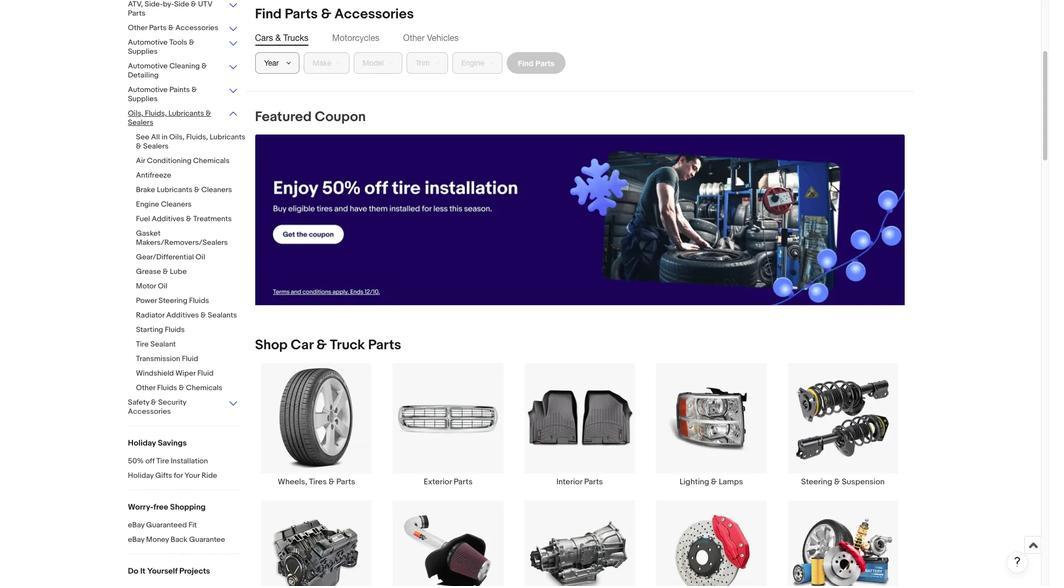Task type: locate. For each thing, give the bounding box(es) containing it.
fluids, down "oils, fluids, lubricants & sealers" "dropdown button"
[[186, 133, 208, 142]]

steering down motor oil link
[[159, 296, 188, 306]]

find
[[255, 6, 282, 23], [518, 58, 534, 68]]

tire inside 50% off tire installation holiday gifts for your ride
[[156, 457, 169, 466]]

oil up grease & lube link
[[196, 253, 205, 262]]

gasket
[[136, 229, 161, 238]]

atv,
[[128, 0, 143, 9]]

shopping
[[170, 503, 206, 513]]

0 horizontal spatial oil
[[158, 282, 168, 291]]

steering left suspension
[[802, 478, 833, 488]]

automotive left tools
[[128, 38, 168, 47]]

parts
[[285, 6, 318, 23], [128, 9, 146, 18], [149, 23, 167, 32], [536, 58, 555, 68], [368, 337, 401, 354], [336, 478, 355, 488], [454, 478, 473, 488], [584, 478, 603, 488]]

accessories up holiday savings
[[128, 407, 171, 417]]

0 vertical spatial holiday
[[128, 439, 156, 449]]

for
[[174, 471, 183, 481]]

featured coupon
[[255, 109, 366, 126]]

find for find parts & accessories
[[255, 6, 282, 23]]

find parts
[[518, 58, 555, 68]]

ebay left money
[[128, 536, 145, 545]]

steering & suspension link
[[778, 363, 909, 488]]

oils, up the 'see'
[[128, 109, 143, 118]]

cleaners down brake lubricants & cleaners link
[[161, 200, 192, 209]]

1 vertical spatial automotive
[[128, 61, 168, 71]]

0 vertical spatial oil
[[196, 253, 205, 262]]

ebay
[[128, 521, 145, 530], [128, 536, 145, 545]]

lamps
[[719, 478, 743, 488]]

0 vertical spatial fluid
[[182, 355, 198, 364]]

0 vertical spatial cleaners
[[201, 185, 232, 195]]

ebay down worry-
[[128, 521, 145, 530]]

chemicals
[[193, 156, 230, 165], [186, 384, 223, 393]]

worry-free shopping
[[128, 503, 206, 513]]

other down atv,
[[128, 23, 147, 32]]

1 vertical spatial sealers
[[143, 142, 169, 151]]

steering inside 'link'
[[802, 478, 833, 488]]

interior parts
[[557, 478, 603, 488]]

0 vertical spatial fluids,
[[145, 109, 167, 118]]

holiday down 50%
[[128, 471, 154, 481]]

chemicals down windshield wiper fluid link
[[186, 384, 223, 393]]

money
[[146, 536, 169, 545]]

guaranteed
[[146, 521, 187, 530]]

0 horizontal spatial find
[[255, 6, 282, 23]]

cars & trucks
[[255, 33, 309, 43]]

0 vertical spatial other
[[128, 23, 147, 32]]

0 vertical spatial accessories
[[335, 6, 414, 23]]

2 holiday from the top
[[128, 471, 154, 481]]

1 vertical spatial ebay
[[128, 536, 145, 545]]

other
[[128, 23, 147, 32], [403, 33, 425, 43], [136, 384, 156, 393]]

3 automotive from the top
[[128, 85, 168, 94]]

1 vertical spatial oil
[[158, 282, 168, 291]]

additives up the gasket
[[152, 214, 184, 224]]

tire inside atv, side-by-side & utv parts other parts & accessories automotive tools & supplies automotive cleaning & detailing automotive paints & supplies oils, fluids, lubricants & sealers see all in oils, fluids, lubricants & sealers air conditioning chemicals antifreeze brake lubricants & cleaners engine cleaners fuel additives & treatments gasket makers/removers/sealers gear/differential oil grease & lube motor oil power steering fluids radiator additives & sealants starting fluids tire sealant transmission fluid windshield wiper fluid other fluids & chemicals safety & security accessories
[[136, 340, 149, 349]]

fluids down motor oil link
[[189, 296, 209, 306]]

engine
[[136, 200, 159, 209]]

0 vertical spatial steering
[[159, 296, 188, 306]]

back
[[171, 536, 188, 545]]

1 vertical spatial find
[[518, 58, 534, 68]]

fuel
[[136, 214, 150, 224]]

sealers up conditioning
[[143, 142, 169, 151]]

supplies
[[128, 47, 158, 56], [128, 94, 158, 103]]

0 vertical spatial chemicals
[[193, 156, 230, 165]]

supplies down the detailing
[[128, 94, 158, 103]]

fluids up sealant
[[165, 325, 185, 335]]

1 horizontal spatial tire
[[156, 457, 169, 466]]

accessories down atv, side-by-side & utv parts dropdown button
[[175, 23, 219, 32]]

fluid down tire sealant link
[[182, 355, 198, 364]]

ebay guaranteed fit ebay money back guarantee
[[128, 521, 225, 545]]

radiator
[[136, 311, 165, 320]]

2 vertical spatial accessories
[[128, 407, 171, 417]]

steering inside atv, side-by-side & utv parts other parts & accessories automotive tools & supplies automotive cleaning & detailing automotive paints & supplies oils, fluids, lubricants & sealers see all in oils, fluids, lubricants & sealers air conditioning chemicals antifreeze brake lubricants & cleaners engine cleaners fuel additives & treatments gasket makers/removers/sealers gear/differential oil grease & lube motor oil power steering fluids radiator additives & sealants starting fluids tire sealant transmission fluid windshield wiper fluid other fluids & chemicals safety & security accessories
[[159, 296, 188, 306]]

tire down starting
[[136, 340, 149, 349]]

windshield wiper fluid link
[[136, 369, 247, 379]]

transmission fluid link
[[136, 355, 247, 365]]

your
[[185, 471, 200, 481]]

1 vertical spatial accessories
[[175, 23, 219, 32]]

1 vertical spatial tire
[[156, 457, 169, 466]]

fluid right wiper at the left of the page
[[197, 369, 214, 378]]

sealers up the 'see'
[[128, 118, 153, 127]]

0 vertical spatial supplies
[[128, 47, 158, 56]]

0 vertical spatial ebay
[[128, 521, 145, 530]]

find inside button
[[518, 58, 534, 68]]

fluid
[[182, 355, 198, 364], [197, 369, 214, 378]]

0 horizontal spatial accessories
[[128, 407, 171, 417]]

lubricants down the antifreeze link
[[157, 185, 193, 195]]

other up 'safety'
[[136, 384, 156, 393]]

holiday
[[128, 439, 156, 449], [128, 471, 154, 481]]

accessories up motorcycles
[[335, 6, 414, 23]]

1 horizontal spatial accessories
[[175, 23, 219, 32]]

other left the vehicles
[[403, 33, 425, 43]]

utv
[[198, 0, 212, 9]]

ebay money back guarantee link
[[128, 536, 238, 546]]

atv, side-by-side & utv parts button
[[128, 0, 238, 19]]

gear/differential oil link
[[136, 253, 247, 263]]

see
[[136, 133, 149, 142]]

0 horizontal spatial tire
[[136, 340, 149, 349]]

oils, right in
[[169, 133, 185, 142]]

coupon
[[315, 109, 366, 126]]

1 horizontal spatial fluids,
[[186, 133, 208, 142]]

tab list
[[255, 32, 905, 44]]

do
[[128, 567, 139, 577]]

0 horizontal spatial fluids,
[[145, 109, 167, 118]]

0 vertical spatial lubricants
[[169, 109, 204, 118]]

fluids, up all
[[145, 109, 167, 118]]

detailing
[[128, 71, 159, 80]]

1 vertical spatial other
[[403, 33, 425, 43]]

None text field
[[255, 135, 905, 306]]

2 automotive from the top
[[128, 61, 168, 71]]

lubricants up air conditioning chemicals link
[[210, 133, 246, 142]]

50%
[[128, 457, 144, 466]]

holiday inside 50% off tire installation holiday gifts for your ride
[[128, 471, 154, 481]]

oil
[[196, 253, 205, 262], [158, 282, 168, 291]]

1 horizontal spatial steering
[[802, 478, 833, 488]]

it
[[140, 567, 145, 577]]

1 vertical spatial oils,
[[169, 133, 185, 142]]

chemicals up the antifreeze link
[[193, 156, 230, 165]]

fluids up the security
[[157, 384, 177, 393]]

automotive
[[128, 38, 168, 47], [128, 61, 168, 71], [128, 85, 168, 94]]

other inside tab list
[[403, 33, 425, 43]]

parts inside button
[[536, 58, 555, 68]]

1 horizontal spatial find
[[518, 58, 534, 68]]

supplies up the detailing
[[128, 47, 158, 56]]

0 horizontal spatial cleaners
[[161, 200, 192, 209]]

additives down power steering fluids link
[[166, 311, 199, 320]]

ebay guaranteed fit link
[[128, 521, 238, 531]]

cleaners down the antifreeze link
[[201, 185, 232, 195]]

steering & suspension
[[802, 478, 885, 488]]

automotive left the cleaning
[[128, 61, 168, 71]]

tire right off
[[156, 457, 169, 466]]

help, opens dialogs image
[[1012, 557, 1023, 568]]

gifts
[[155, 471, 172, 481]]

0 vertical spatial automotive
[[128, 38, 168, 47]]

0 vertical spatial oils,
[[128, 109, 143, 118]]

tire
[[136, 340, 149, 349], [156, 457, 169, 466]]

1 vertical spatial cleaners
[[161, 200, 192, 209]]

lubricants down automotive paints & supplies 'dropdown button'
[[169, 109, 204, 118]]

0 vertical spatial tire
[[136, 340, 149, 349]]

1 vertical spatial steering
[[802, 478, 833, 488]]

engine cleaners link
[[136, 200, 247, 210]]

0 horizontal spatial steering
[[159, 296, 188, 306]]

safety
[[128, 398, 149, 407]]

car
[[291, 337, 313, 354]]

air conditioning chemicals link
[[136, 156, 247, 166]]

&
[[191, 0, 197, 9], [321, 6, 332, 23], [168, 23, 174, 32], [276, 33, 281, 43], [189, 38, 195, 47], [202, 61, 207, 71], [192, 85, 197, 94], [206, 109, 211, 118], [136, 142, 142, 151], [194, 185, 200, 195], [186, 214, 192, 224], [163, 267, 168, 276], [201, 311, 206, 320], [317, 337, 327, 354], [179, 384, 184, 393], [151, 398, 157, 407], [329, 478, 335, 488], [711, 478, 717, 488], [835, 478, 840, 488]]

other fluids & chemicals link
[[136, 384, 247, 394]]

2 vertical spatial automotive
[[128, 85, 168, 94]]

makers/removers/sealers
[[136, 238, 228, 247]]

& inside 'link'
[[835, 478, 840, 488]]

lubricants
[[169, 109, 204, 118], [210, 133, 246, 142], [157, 185, 193, 195]]

1 vertical spatial supplies
[[128, 94, 158, 103]]

power
[[136, 296, 157, 306]]

starting fluids link
[[136, 325, 247, 336]]

holiday gifts for your ride link
[[128, 471, 238, 482]]

tires
[[309, 478, 327, 488]]

treatments
[[193, 214, 232, 224]]

sealants
[[208, 311, 237, 320]]

fluids,
[[145, 109, 167, 118], [186, 133, 208, 142]]

0 vertical spatial find
[[255, 6, 282, 23]]

cleaners
[[201, 185, 232, 195], [161, 200, 192, 209]]

1 vertical spatial holiday
[[128, 471, 154, 481]]

holiday up 50%
[[128, 439, 156, 449]]

0 horizontal spatial oils,
[[128, 109, 143, 118]]

wiper
[[176, 369, 196, 378]]

paints
[[169, 85, 190, 94]]

lighting
[[680, 478, 710, 488]]

oil right motor at left top
[[158, 282, 168, 291]]

automotive down the detailing
[[128, 85, 168, 94]]

radiator additives & sealants link
[[136, 311, 247, 321]]

sealers
[[128, 118, 153, 127], [143, 142, 169, 151]]

1 supplies from the top
[[128, 47, 158, 56]]



Task type: describe. For each thing, give the bounding box(es) containing it.
motorcycles
[[332, 33, 380, 43]]

wheels, tires & parts link
[[251, 363, 383, 488]]

parts inside "link"
[[454, 478, 473, 488]]

1 vertical spatial chemicals
[[186, 384, 223, 393]]

2 vertical spatial fluids
[[157, 384, 177, 393]]

holiday savings
[[128, 439, 187, 449]]

motor
[[136, 282, 156, 291]]

do it yourself projects
[[128, 567, 210, 577]]

1 ebay from the top
[[128, 521, 145, 530]]

exterior parts
[[424, 478, 473, 488]]

1 vertical spatial fluids,
[[186, 133, 208, 142]]

vehicles
[[427, 33, 459, 43]]

featured
[[255, 109, 312, 126]]

windshield
[[136, 369, 174, 378]]

brake lubricants & cleaners link
[[136, 185, 247, 196]]

in
[[162, 133, 168, 142]]

automotive tools & supplies button
[[128, 38, 238, 57]]

gear/differential
[[136, 253, 194, 262]]

0 vertical spatial sealers
[[128, 118, 153, 127]]

yourself
[[147, 567, 178, 577]]

suspension
[[842, 478, 885, 488]]

interior parts link
[[514, 363, 646, 488]]

power steering fluids link
[[136, 296, 247, 307]]

oils, fluids, lubricants & sealers button
[[128, 109, 238, 128]]

2 vertical spatial lubricants
[[157, 185, 193, 195]]

1 vertical spatial fluids
[[165, 325, 185, 335]]

shop car & truck parts
[[255, 337, 401, 354]]

1 automotive from the top
[[128, 38, 168, 47]]

security
[[158, 398, 186, 407]]

side
[[174, 0, 189, 9]]

off
[[145, 457, 155, 466]]

exterior
[[424, 478, 452, 488]]

find for find parts
[[518, 58, 534, 68]]

cars
[[255, 33, 273, 43]]

grease
[[136, 267, 161, 276]]

air
[[136, 156, 145, 165]]

starting
[[136, 325, 163, 335]]

automotive cleaning & detailing button
[[128, 61, 238, 81]]

find parts button
[[507, 52, 566, 74]]

1 horizontal spatial oils,
[[169, 133, 185, 142]]

projects
[[179, 567, 210, 577]]

tab list containing cars & trucks
[[255, 32, 905, 44]]

safety & security accessories button
[[128, 398, 238, 418]]

1 horizontal spatial cleaners
[[201, 185, 232, 195]]

other vehicles
[[403, 33, 459, 43]]

2 vertical spatial other
[[136, 384, 156, 393]]

2 horizontal spatial accessories
[[335, 6, 414, 23]]

worry-
[[128, 503, 154, 513]]

conditioning
[[147, 156, 192, 165]]

tools
[[169, 38, 187, 47]]

truck
[[330, 337, 365, 354]]

free
[[154, 503, 168, 513]]

sealant
[[150, 340, 176, 349]]

fit
[[189, 521, 197, 530]]

50% off tire installation link
[[128, 457, 238, 467]]

enjoy 50% off tire installation image
[[255, 135, 905, 306]]

gasket makers/removers/sealers link
[[136, 229, 247, 248]]

fuel additives & treatments link
[[136, 214, 247, 225]]

grease & lube link
[[136, 267, 247, 277]]

interior
[[557, 478, 583, 488]]

exterior parts link
[[383, 363, 514, 488]]

50% off tire installation holiday gifts for your ride
[[128, 457, 217, 481]]

1 vertical spatial fluid
[[197, 369, 214, 378]]

all
[[151, 133, 160, 142]]

brake
[[136, 185, 155, 195]]

side-
[[145, 0, 163, 9]]

motor oil link
[[136, 282, 247, 292]]

2 supplies from the top
[[128, 94, 158, 103]]

2 ebay from the top
[[128, 536, 145, 545]]

antifreeze
[[136, 171, 171, 180]]

savings
[[158, 439, 187, 449]]

antifreeze link
[[136, 171, 247, 181]]

atv, side-by-side & utv parts other parts & accessories automotive tools & supplies automotive cleaning & detailing automotive paints & supplies oils, fluids, lubricants & sealers see all in oils, fluids, lubricants & sealers air conditioning chemicals antifreeze brake lubricants & cleaners engine cleaners fuel additives & treatments gasket makers/removers/sealers gear/differential oil grease & lube motor oil power steering fluids radiator additives & sealants starting fluids tire sealant transmission fluid windshield wiper fluid other fluids & chemicals safety & security accessories
[[128, 0, 246, 417]]

1 holiday from the top
[[128, 439, 156, 449]]

shop
[[255, 337, 288, 354]]

lube
[[170, 267, 187, 276]]

other parts & accessories button
[[128, 23, 238, 33]]

trucks
[[283, 33, 309, 43]]

find parts & accessories
[[255, 6, 414, 23]]

see all in oils, fluids, lubricants & sealers link
[[136, 133, 247, 152]]

lighting & lamps link
[[646, 363, 778, 488]]

1 horizontal spatial oil
[[196, 253, 205, 262]]

1 vertical spatial lubricants
[[210, 133, 246, 142]]

0 vertical spatial fluids
[[189, 296, 209, 306]]

transmission
[[136, 355, 180, 364]]

wheels, tires & parts
[[278, 478, 355, 488]]

1 vertical spatial additives
[[166, 311, 199, 320]]

by-
[[163, 0, 174, 9]]

guarantee
[[189, 536, 225, 545]]

0 vertical spatial additives
[[152, 214, 184, 224]]



Task type: vqa. For each thing, say whether or not it's contained in the screenshot.
Ct
no



